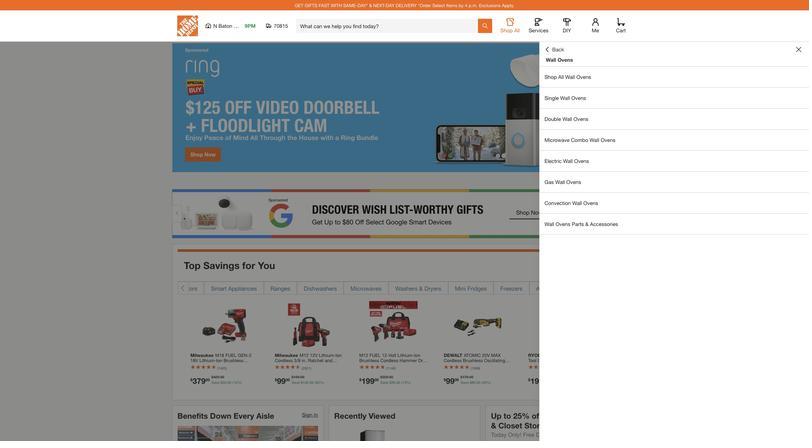 Task type: locate. For each thing, give the bounding box(es) containing it.
379
[[193, 376, 206, 385]]

)
[[226, 366, 227, 370], [311, 366, 312, 370], [395, 366, 396, 370], [480, 366, 481, 370]]

in.
[[302, 358, 307, 363]]

1 99 from the left
[[277, 376, 286, 385]]

save inside $ 99 00 $ 199 . 00 save $ 100 . 00 ( 50 %)
[[292, 380, 300, 385]]

cordless inside m12 fuel 12-volt lithium-ion brushless cordless hammer drill and impact driver combo kit w/2 batteries and bag (2-tool)
[[381, 358, 399, 363]]

0 horizontal spatial (2-
[[323, 363, 329, 368]]

for
[[243, 260, 255, 271]]

freezers button
[[494, 281, 530, 294]]

99 down battery
[[446, 376, 455, 385]]

1 horizontal spatial charger
[[529, 368, 545, 373]]

m12 inside m12 12v lithium-ion cordless 3/8 in. ratchet and screwdriver combo kit (2-tool) with battery, charger, tool bag
[[300, 352, 309, 358]]

1 ion from the left
[[336, 352, 342, 358]]

$
[[212, 375, 214, 379], [292, 375, 294, 379], [381, 375, 383, 379], [461, 375, 463, 379], [191, 377, 193, 382], [275, 377, 277, 382], [360, 377, 362, 382], [444, 377, 446, 382], [529, 377, 531, 382], [221, 380, 223, 385], [301, 380, 303, 385], [390, 380, 392, 385], [470, 380, 472, 385]]

2 ) from the left
[[311, 366, 312, 370]]

&
[[370, 2, 372, 8], [586, 221, 589, 227], [420, 285, 423, 292], [491, 421, 497, 430]]

& left 'accessories' in the right of the page
[[586, 221, 589, 227]]

battery, down the 18v
[[560, 363, 575, 368]]

0 horizontal spatial ah
[[553, 363, 559, 368]]

combo
[[572, 137, 589, 143], [538, 358, 553, 363], [300, 363, 315, 368], [397, 363, 412, 368]]

199
[[294, 375, 300, 379], [362, 376, 375, 385], [531, 376, 544, 385]]

199 inside $ 199 00 $ 229 . 00 save $ 30 . 00 ( 13 %)
[[362, 376, 375, 385]]

save
[[212, 380, 220, 385], [292, 380, 300, 385], [381, 380, 389, 385], [461, 380, 469, 385]]

0 horizontal spatial kit
[[317, 363, 322, 368]]

back button
[[545, 46, 565, 53]]

washers & dryers button
[[389, 281, 449, 294]]

1 horizontal spatial shop
[[545, 74, 557, 80]]

with up $ 99 00 $ 199 . 00 save $ 100 . 00 ( 50 %)
[[275, 368, 284, 373]]

wall
[[546, 57, 557, 63], [566, 74, 576, 80], [561, 95, 570, 101], [563, 116, 573, 122], [590, 137, 600, 143], [564, 158, 573, 164], [556, 179, 566, 185], [573, 200, 583, 206], [545, 221, 555, 227]]

%) right 30
[[407, 380, 411, 385]]

ion right the ratchet
[[336, 352, 342, 358]]

fuel
[[370, 352, 381, 358]]

1 vertical spatial select
[[544, 411, 567, 420]]

kit inside one+ 18v cordless 6- tool combo kit with 1.5 ah battery, 4.0 ah battery, and charger
[[555, 358, 560, 363]]

kit left w/2
[[413, 363, 419, 368]]

ryobi
[[529, 352, 543, 358]]

by
[[459, 2, 464, 8]]

bag
[[329, 368, 337, 373], [388, 368, 396, 373]]

lithium- right the 12v in the left of the page
[[319, 352, 336, 358]]

smart appliances button
[[204, 281, 264, 294]]

save down 429
[[212, 380, 220, 385]]

%) inside $ 99 00 $ 179 . 00 save $ 80 . 00 ( 45 %)
[[487, 380, 491, 385]]

tool) inside m12 fuel 12-volt lithium-ion brushless cordless hammer drill and impact driver combo kit w/2 batteries and bag (2-tool)
[[403, 368, 412, 373]]

00
[[221, 375, 225, 379], [301, 375, 305, 379], [390, 375, 394, 379], [470, 375, 474, 379], [206, 377, 210, 382], [286, 377, 290, 382], [375, 377, 379, 382], [455, 377, 459, 382], [228, 380, 232, 385], [310, 380, 314, 385], [397, 380, 401, 385], [477, 380, 481, 385]]

2 50 from the left
[[316, 380, 320, 385]]

4 ) from the left
[[480, 366, 481, 370]]

0 horizontal spatial milwaukee
[[191, 352, 214, 358]]

top
[[184, 260, 201, 271]]

0 horizontal spatial with
[[275, 368, 284, 373]]

save left '100'
[[292, 380, 300, 385]]

0 horizontal spatial 99
[[277, 376, 286, 385]]

20v
[[483, 352, 490, 358], [481, 363, 488, 368]]

3 save from the left
[[381, 380, 389, 385]]

recently viewed
[[335, 411, 396, 420]]

& down up
[[491, 421, 497, 430]]

tool left 4.0
[[529, 358, 537, 363]]

kit right 4.0
[[555, 358, 560, 363]]

charger up $ 199 on the bottom right of the page
[[529, 368, 545, 373]]

7.1 cu. ft. top freezer refrigerator in stainless steel look image
[[342, 427, 404, 441]]

select left items
[[433, 2, 445, 8]]

closet
[[499, 421, 523, 430]]

1 ) from the left
[[226, 366, 227, 370]]

0 horizontal spatial lithium-
[[319, 352, 336, 358]]

gas
[[545, 179, 554, 185]]

1 horizontal spatial ion
[[415, 352, 421, 358]]

brushless inside m12 fuel 12-volt lithium-ion brushless cordless hammer drill and impact driver combo kit w/2 batteries and bag (2-tool)
[[360, 358, 380, 363]]

1 horizontal spatial 99
[[446, 376, 455, 385]]

) for $ 99 00 $ 199 . 00 save $ 100 . 00 ( 50 %)
[[311, 366, 312, 370]]

wall ovens
[[546, 57, 574, 63]]

%) inside $ 99 00 $ 199 . 00 save $ 100 . 00 ( 50 %)
[[320, 380, 324, 385]]

3 %) from the left
[[407, 380, 411, 385]]

battery, down 3/8
[[285, 368, 300, 373]]

sign in
[[302, 411, 318, 418]]

charger up 80
[[469, 368, 485, 373]]

0 horizontal spatial ion
[[336, 352, 342, 358]]

brushless up batteries
[[360, 358, 380, 363]]

shop inside 'menu'
[[545, 74, 557, 80]]

1 %) from the left
[[238, 380, 242, 385]]

select
[[433, 2, 445, 8], [544, 411, 567, 420]]

2 lithium- from the left
[[398, 352, 415, 358]]

lithium- right volt
[[398, 352, 415, 358]]

m12 12v lithium-ion cordless 3/8 in. ratchet and screwdriver combo kit (2-tool) with battery, charger, tool bag image
[[285, 301, 334, 350]]

dryers
[[425, 285, 442, 292]]

1 horizontal spatial with
[[465, 363, 473, 368]]

all for shop all
[[515, 27, 520, 33]]

1 horizontal spatial tool)
[[403, 368, 412, 373]]

m12 left the 12v in the left of the page
[[300, 352, 309, 358]]

2 save from the left
[[292, 380, 300, 385]]

99 for m12 12v lithium-ion cordless 3/8 in. ratchet and screwdriver combo kit (2-tool) with battery, charger, tool bag
[[277, 376, 286, 385]]

cordless inside one+ 18v cordless 6- tool combo kit with 1.5 ah battery, 4.0 ah battery, and charger
[[567, 352, 585, 358]]

$ 99 00 $ 199 . 00 save $ 100 . 00 ( 50 %)
[[275, 375, 324, 385]]

milwaukee up 379
[[191, 352, 214, 358]]

20v right (1)
[[481, 363, 488, 368]]

m12
[[300, 352, 309, 358], [360, 352, 369, 358]]

save inside $ 99 00 $ 179 . 00 save $ 80 . 00 ( 45 %)
[[461, 380, 469, 385]]

m12 inside m12 fuel 12-volt lithium-ion brushless cordless hammer drill and impact driver combo kit w/2 batteries and bag (2-tool)
[[360, 352, 369, 358]]

0 horizontal spatial 50
[[223, 380, 227, 385]]

99 down screwdriver
[[277, 376, 286, 385]]

kit down the 12v in the left of the page
[[317, 363, 322, 368]]

sign
[[302, 411, 313, 418]]

99 inside $ 99 00 $ 199 . 00 save $ 100 . 00 ( 50 %)
[[277, 376, 286, 385]]

0 vertical spatial parts
[[572, 221, 584, 227]]

dishwashers
[[304, 285, 337, 292]]

atomic 20v max cordless brushless oscillating multi tool with (1) 20v 2.0ah battery and charger image
[[454, 301, 503, 350]]

1 horizontal spatial brushless
[[463, 358, 483, 363]]

(2-
[[323, 363, 329, 368], [397, 368, 403, 373]]

brushless up 1999
[[463, 358, 483, 363]]

oscillating
[[485, 358, 506, 363]]

2 bag from the left
[[388, 368, 396, 373]]

%) for $ 199 00 $ 229 . 00 save $ 30 . 00 ( 13 %)
[[407, 380, 411, 385]]

all inside 'menu'
[[559, 74, 564, 80]]

(2- right '1146'
[[397, 368, 403, 373]]

%) down milwaukee 'link'
[[238, 380, 242, 385]]

1 horizontal spatial (2-
[[397, 368, 403, 373]]

parts inside wall ovens parts & accessories link
[[572, 221, 584, 227]]

%)
[[238, 380, 242, 385], [320, 380, 324, 385], [407, 380, 411, 385], [487, 380, 491, 385]]

same-
[[344, 2, 358, 8]]

microwave combo wall ovens link
[[540, 130, 810, 150]]

atomic
[[464, 352, 481, 358]]

shop for shop all
[[501, 27, 513, 33]]

50 left 12
[[223, 380, 227, 385]]

0 horizontal spatial tool
[[320, 368, 328, 373]]

parts down the convection wall ovens at the right
[[572, 221, 584, 227]]

menu
[[540, 67, 810, 235]]

bag inside m12 fuel 12-volt lithium-ion brushless cordless hammer drill and impact driver combo kit w/2 batteries and bag (2-tool)
[[388, 368, 396, 373]]

tool) right the ratchet
[[329, 363, 338, 368]]

30
[[392, 380, 396, 385]]

tool inside m12 12v lithium-ion cordless 3/8 in. ratchet and screwdriver combo kit (2-tool) with battery, charger, tool bag
[[320, 368, 328, 373]]

1 horizontal spatial milwaukee
[[275, 352, 298, 358]]

*order
[[418, 2, 432, 8]]

day
[[386, 2, 395, 8]]

services
[[529, 27, 549, 33]]

shop down apply. at the top right
[[501, 27, 513, 33]]

00 right 80
[[477, 380, 481, 385]]

save down '179' on the right of the page
[[461, 380, 469, 385]]

$ 199 00 $ 229 . 00 save $ 30 . 00 ( 13 %)
[[360, 375, 411, 385]]

2 charger from the left
[[529, 368, 545, 373]]

feedback link image
[[801, 109, 810, 144]]

tool) down the hammer
[[403, 368, 412, 373]]

1 horizontal spatial kit
[[413, 363, 419, 368]]

battery, down ryobi
[[529, 363, 544, 368]]

kit inside m12 fuel 12-volt lithium-ion brushless cordless hammer drill and impact driver combo kit w/2 batteries and bag (2-tool)
[[413, 363, 419, 368]]

& left dryers at the right bottom of page
[[420, 285, 423, 292]]

2 brushless from the left
[[463, 358, 483, 363]]

baton
[[219, 23, 233, 29]]

1 horizontal spatial 199
[[362, 376, 375, 385]]

select right off in the right bottom of the page
[[544, 411, 567, 420]]

0 horizontal spatial all
[[515, 27, 520, 33]]

00 right 30
[[397, 380, 401, 385]]

one+ 18v cordless 6- tool combo kit with 1.5 ah battery, 4.0 ah battery, and charger
[[529, 352, 591, 373]]

00 up '100'
[[301, 375, 305, 379]]

00 up 80
[[470, 375, 474, 379]]

items
[[447, 2, 458, 8]]

save inside $ 199 00 $ 229 . 00 save $ 30 . 00 ( 13 %)
[[381, 380, 389, 385]]

combo inside microwave combo wall ovens link
[[572, 137, 589, 143]]

199 for $ 199
[[531, 376, 544, 385]]

50
[[223, 380, 227, 385], [316, 380, 320, 385]]

1 lithium- from the left
[[319, 352, 336, 358]]

with
[[561, 358, 570, 363], [465, 363, 473, 368], [275, 368, 284, 373]]

1 horizontal spatial select
[[544, 411, 567, 420]]

save down 229 in the bottom left of the page
[[381, 380, 389, 385]]

) for $ 379 00 $ 429 . 00 save $ 50 . 00 ( 12 %)
[[226, 366, 227, 370]]

bag inside m12 12v lithium-ion cordless 3/8 in. ratchet and screwdriver combo kit (2-tool) with battery, charger, tool bag
[[329, 368, 337, 373]]

2 %) from the left
[[320, 380, 324, 385]]

& inside up to 25% off select garage & closet storage solutions today only! free delivery
[[491, 421, 497, 430]]

combo inside m12 fuel 12-volt lithium-ion brushless cordless hammer drill and impact driver combo kit w/2 batteries and bag (2-tool)
[[397, 363, 412, 368]]

20v left max
[[483, 352, 490, 358]]

2 ion from the left
[[415, 352, 421, 358]]

1 horizontal spatial lithium-
[[398, 352, 415, 358]]

parts right appliance
[[564, 285, 578, 292]]

appliance
[[537, 285, 563, 292]]

2 horizontal spatial 199
[[531, 376, 544, 385]]

1 save from the left
[[212, 380, 220, 385]]

microwaves button
[[344, 281, 389, 294]]

charger inside atomic 20v max cordless brushless oscillating multi tool with (1) 20v 2.0ah battery and charger
[[469, 368, 485, 373]]

viewed
[[369, 411, 396, 420]]

( 1146 )
[[387, 366, 396, 370]]

bag for driver
[[388, 368, 396, 373]]

(2- right charger,
[[323, 363, 329, 368]]

1 vertical spatial shop
[[545, 74, 557, 80]]

diy
[[563, 27, 572, 33]]

1 horizontal spatial m12
[[360, 352, 369, 358]]

shop inside button
[[501, 27, 513, 33]]

1 m12 from the left
[[300, 352, 309, 358]]

2 horizontal spatial battery,
[[560, 363, 575, 368]]

driver
[[384, 363, 396, 368]]

2 horizontal spatial with
[[561, 358, 570, 363]]

day*
[[358, 2, 368, 8]]

0 horizontal spatial brushless
[[360, 358, 380, 363]]

cordless
[[567, 352, 585, 358], [275, 358, 293, 363], [381, 358, 399, 363], [444, 358, 462, 363]]

2 horizontal spatial tool
[[529, 358, 537, 363]]

$ 379 00 $ 429 . 00 save $ 50 . 00 ( 12 %)
[[191, 375, 242, 385]]

tool
[[529, 358, 537, 363], [455, 363, 464, 368], [320, 368, 328, 373]]

save inside $ 379 00 $ 429 . 00 save $ 50 . 00 ( 12 %)
[[212, 380, 220, 385]]

m12 for brushless
[[360, 352, 369, 358]]

tool inside atomic 20v max cordless brushless oscillating multi tool with (1) 20v 2.0ah battery and charger
[[455, 363, 464, 368]]

4 save from the left
[[461, 380, 469, 385]]

microwave
[[545, 137, 570, 143]]

milwaukee up screwdriver
[[275, 352, 298, 358]]

shop down wall ovens
[[545, 74, 557, 80]]

0 horizontal spatial m12
[[300, 352, 309, 358]]

1.5
[[571, 358, 577, 363]]

mini fridges button
[[449, 281, 494, 294]]

combo inside m12 12v lithium-ion cordless 3/8 in. ratchet and screwdriver combo kit (2-tool) with battery, charger, tool bag
[[300, 363, 315, 368]]

all down wall ovens
[[559, 74, 564, 80]]

99 inside $ 99 00 $ 179 . 00 save $ 80 . 00 ( 45 %)
[[446, 376, 455, 385]]

%) inside $ 379 00 $ 429 . 00 save $ 50 . 00 ( 12 %)
[[238, 380, 242, 385]]

ratchet
[[308, 358, 324, 363]]

storage
[[525, 421, 554, 430]]

double
[[545, 116, 562, 122]]

ah right 4.0
[[553, 363, 559, 368]]

1 vertical spatial all
[[559, 74, 564, 80]]

double wall ovens link
[[540, 109, 810, 129]]

00 right '100'
[[310, 380, 314, 385]]

shop all wall ovens link
[[540, 67, 810, 87]]

1 horizontal spatial bag
[[388, 368, 396, 373]]

0 horizontal spatial shop
[[501, 27, 513, 33]]

%) right '100'
[[320, 380, 324, 385]]

0 horizontal spatial select
[[433, 2, 445, 8]]

50 right '100'
[[316, 380, 320, 385]]

battery,
[[529, 363, 544, 368], [560, 363, 575, 368], [285, 368, 300, 373]]

0 horizontal spatial tool)
[[329, 363, 338, 368]]

1 charger from the left
[[469, 368, 485, 373]]

0 vertical spatial shop
[[501, 27, 513, 33]]

tool inside one+ 18v cordless 6- tool combo kit with 1.5 ah battery, 4.0 ah battery, and charger
[[529, 358, 537, 363]]

menu containing shop all wall ovens
[[540, 67, 810, 235]]

2921
[[303, 366, 311, 370]]

tool down the ratchet
[[320, 368, 328, 373]]

%) inside $ 199 00 $ 229 . 00 save $ 30 . 00 ( 13 %)
[[407, 380, 411, 385]]

m12 fuel 12-volt lithium-ion brushless cordless hammer drill and impact driver combo kit w/2 batteries and bag (2-tool)
[[360, 352, 427, 373]]

2 99 from the left
[[446, 376, 455, 385]]

00 down screwdriver
[[286, 377, 290, 382]]

all inside button
[[515, 27, 520, 33]]

1 brushless from the left
[[360, 358, 380, 363]]

with left (1)
[[465, 363, 473, 368]]

fast
[[319, 2, 330, 8]]

gas wall ovens link
[[540, 172, 810, 192]]

4.0
[[546, 363, 552, 368]]

with inside one+ 18v cordless 6- tool combo kit with 1.5 ah battery, 4.0 ah battery, and charger
[[561, 358, 570, 363]]

( inside $ 379 00 $ 429 . 00 save $ 50 . 00 ( 12 %)
[[233, 380, 234, 385]]

2 horizontal spatial kit
[[555, 358, 560, 363]]

1 horizontal spatial tool
[[455, 363, 464, 368]]

1 milwaukee from the left
[[191, 352, 214, 358]]

savings
[[204, 260, 240, 271]]

12
[[234, 380, 238, 385]]

1 horizontal spatial all
[[559, 74, 564, 80]]

with left 1.5
[[561, 358, 570, 363]]

0 horizontal spatial bag
[[329, 368, 337, 373]]

%) right 80
[[487, 380, 491, 385]]

microwaves
[[351, 285, 382, 292]]

ah right 1.5
[[578, 358, 584, 363]]

0 horizontal spatial 199
[[294, 375, 300, 379]]

4 %) from the left
[[487, 380, 491, 385]]

3 ) from the left
[[395, 366, 396, 370]]

ion up w/2
[[415, 352, 421, 358]]

3/8
[[294, 358, 301, 363]]

shop all
[[501, 27, 520, 33]]

1 bag from the left
[[329, 368, 337, 373]]

1 50 from the left
[[223, 380, 227, 385]]

battery, inside m12 12v lithium-ion cordless 3/8 in. ratchet and screwdriver combo kit (2-tool) with battery, charger, tool bag
[[285, 368, 300, 373]]

milwaukee inside milwaukee 'link'
[[191, 352, 214, 358]]

1 vertical spatial parts
[[564, 285, 578, 292]]

2 m12 from the left
[[360, 352, 369, 358]]

all left services
[[515, 27, 520, 33]]

dishwashers button
[[297, 281, 344, 294]]

0 horizontal spatial battery,
[[285, 368, 300, 373]]

( inside $ 199 00 $ 229 . 00 save $ 30 . 00 ( 13 %)
[[402, 380, 403, 385]]

me
[[592, 27, 600, 33]]

1 horizontal spatial battery,
[[529, 363, 544, 368]]

(2- inside m12 fuel 12-volt lithium-ion brushless cordless hammer drill and impact driver combo kit w/2 batteries and bag (2-tool)
[[397, 368, 403, 373]]

tool right multi
[[455, 363, 464, 368]]

1 horizontal spatial 50
[[316, 380, 320, 385]]

0 vertical spatial all
[[515, 27, 520, 33]]

m12 left fuel
[[360, 352, 369, 358]]

0 horizontal spatial charger
[[469, 368, 485, 373]]

00 left 229 in the bottom left of the page
[[375, 377, 379, 382]]



Task type: vqa. For each thing, say whether or not it's contained in the screenshot.
1 star link on the left bottom of page
no



Task type: describe. For each thing, give the bounding box(es) containing it.
kit inside m12 12v lithium-ion cordless 3/8 in. ratchet and screwdriver combo kit (2-tool) with battery, charger, tool bag
[[317, 363, 322, 368]]

top savings for you
[[184, 260, 275, 271]]

ranges button
[[264, 281, 297, 294]]

hammer
[[400, 358, 417, 363]]

convection
[[545, 200, 571, 206]]

with inside atomic 20v max cordless brushless oscillating multi tool with (1) 20v 2.0ah battery and charger
[[465, 363, 473, 368]]

50 inside $ 379 00 $ 429 . 00 save $ 50 . 00 ( 12 %)
[[223, 380, 227, 385]]

electric wall ovens
[[545, 158, 590, 164]]

ion inside m12 fuel 12-volt lithium-ion brushless cordless hammer drill and impact driver combo kit w/2 batteries and bag (2-tool)
[[415, 352, 421, 358]]

mini fridges
[[455, 285, 487, 292]]

6-
[[586, 352, 591, 358]]

shop all button
[[500, 18, 521, 34]]

brushless inside atomic 20v max cordless brushless oscillating multi tool with (1) 20v 2.0ah battery and charger
[[463, 358, 483, 363]]

lithium- inside m12 12v lithium-ion cordless 3/8 in. ratchet and screwdriver combo kit (2-tool) with battery, charger, tool bag
[[319, 352, 336, 358]]

rouge
[[234, 23, 249, 29]]

1146
[[387, 366, 395, 370]]

00 left 12
[[228, 380, 232, 385]]

ranges
[[271, 285, 291, 292]]

smart appliances
[[211, 285, 257, 292]]

12v
[[310, 352, 318, 358]]

cordless inside atomic 20v max cordless brushless oscillating multi tool with (1) 20v 2.0ah battery and charger
[[444, 358, 462, 363]]

diy button
[[557, 18, 578, 34]]

batteries
[[360, 368, 378, 373]]

services button
[[529, 18, 549, 34]]

and inside m12 12v lithium-ion cordless 3/8 in. ratchet and screwdriver combo kit (2-tool) with battery, charger, tool bag
[[325, 358, 333, 363]]

aisle
[[257, 411, 275, 420]]

cordless inside m12 12v lithium-ion cordless 3/8 in. ratchet and screwdriver combo kit (2-tool) with battery, charger, tool bag
[[275, 358, 293, 363]]

(1)
[[475, 363, 479, 368]]

with inside m12 12v lithium-ion cordless 3/8 in. ratchet and screwdriver combo kit (2-tool) with battery, charger, tool bag
[[275, 368, 284, 373]]

( 2921 )
[[302, 366, 312, 370]]

save for $ 99 00 $ 199 . 00 save $ 100 . 00 ( 50 %)
[[292, 380, 300, 385]]

0 vertical spatial 20v
[[483, 352, 490, 358]]

shop all wall ovens
[[545, 74, 592, 80]]

1999
[[472, 366, 480, 370]]

100
[[303, 380, 309, 385]]

00 up 30
[[390, 375, 394, 379]]

%) for $ 379 00 $ 429 . 00 save $ 50 . 00 ( 12 %)
[[238, 380, 242, 385]]

6 / 15 group
[[610, 301, 685, 396]]

tool) inside m12 12v lithium-ion cordless 3/8 in. ratchet and screwdriver combo kit (2-tool) with battery, charger, tool bag
[[329, 363, 338, 368]]

get
[[295, 2, 304, 8]]

1 horizontal spatial ah
[[578, 358, 584, 363]]

& right day*
[[370, 2, 372, 8]]

save for $ 379 00 $ 429 . 00 save $ 50 . 00 ( 12 %)
[[212, 380, 220, 385]]

multi
[[444, 363, 454, 368]]

$ inside $ 199
[[529, 377, 531, 382]]

mini
[[455, 285, 466, 292]]

electric wall ovens link
[[540, 151, 810, 171]]

solutions
[[556, 421, 591, 430]]

1465
[[218, 366, 226, 370]]

free delivery
[[524, 431, 557, 438]]

drawer close image
[[797, 47, 802, 52]]

and inside one+ 18v cordless 6- tool combo kit with 1.5 ah battery, 4.0 ah battery, and charger
[[577, 363, 584, 368]]

convection wall ovens link
[[540, 193, 810, 213]]

70815
[[274, 23, 288, 29]]

00 left 429
[[206, 377, 210, 382]]

m12 12v lithium-ion cordless 3/8 in. ratchet and screwdriver combo kit (2-tool) with battery, charger, tool bag
[[275, 352, 342, 373]]

save for $ 199 00 $ 229 . 00 save $ 30 . 00 ( 13 %)
[[381, 380, 389, 385]]

benefits down every aisle
[[178, 411, 275, 420]]

refrigerators button
[[157, 281, 204, 294]]

max
[[492, 352, 501, 358]]

m12 fuel 12-volt lithium-ion brushless cordless hammer drill and impact driver combo kit w/2 batteries and bag (2-tool) link
[[360, 352, 428, 373]]

199 for $ 199 00 $ 229 . 00 save $ 30 . 00 ( 13 %)
[[362, 376, 375, 385]]

refrigerators
[[164, 285, 198, 292]]

up to 25% off select garage & closet storage solutions today only! free delivery
[[491, 411, 597, 438]]

all for shop all wall ovens
[[559, 74, 564, 80]]

lithium- inside m12 fuel 12-volt lithium-ion brushless cordless hammer drill and impact driver combo kit w/2 batteries and bag (2-tool)
[[398, 352, 415, 358]]

fridges
[[468, 285, 487, 292]]

smart
[[211, 285, 227, 292]]

drill
[[419, 358, 426, 363]]

cart
[[617, 27, 627, 33]]

convection wall ovens
[[545, 200, 599, 206]]

single wall ovens link
[[540, 88, 810, 108]]

wall ovens parts & accessories link
[[540, 214, 810, 234]]

back
[[553, 46, 565, 52]]

00 right 429
[[221, 375, 225, 379]]

with
[[331, 2, 342, 8]]

( 1999 )
[[471, 366, 481, 370]]

0 vertical spatial select
[[433, 2, 445, 8]]

9pm
[[245, 23, 256, 29]]

(2- inside m12 12v lithium-ion cordless 3/8 in. ratchet and screwdriver combo kit (2-tool) with battery, charger, tool bag
[[323, 363, 329, 368]]

p.m.
[[469, 2, 478, 8]]

appliance parts
[[537, 285, 578, 292]]

229
[[383, 375, 389, 379]]

gifts
[[305, 2, 318, 8]]

1 vertical spatial 20v
[[481, 363, 488, 368]]

2.0ah
[[490, 363, 502, 368]]

combo inside one+ 18v cordless 6- tool combo kit with 1.5 ah battery, 4.0 ah battery, and charger
[[538, 358, 553, 363]]

save for $ 99 00 $ 179 . 00 save $ 80 . 00 ( 45 %)
[[461, 380, 469, 385]]

off
[[532, 411, 542, 420]]

99 for atomic 20v max cordless brushless oscillating multi tool with (1) 20v 2.0ah battery and charger
[[446, 376, 455, 385]]

( inside $ 99 00 $ 179 . 00 save $ 80 . 00 ( 45 %)
[[482, 380, 483, 385]]

50 inside $ 99 00 $ 199 . 00 save $ 100 . 00 ( 50 %)
[[316, 380, 320, 385]]

12-
[[382, 352, 389, 358]]

m18 fuel gen-2 18v lithium-ion brushless cordless mid torque 1/2 in. impact wrench f ring w/5.0ah starter kit image
[[200, 301, 249, 350]]

( inside $ 99 00 $ 199 . 00 save $ 100 . 00 ( 50 %)
[[315, 380, 316, 385]]

n
[[214, 23, 217, 29]]

What can we help you find today? search field
[[301, 19, 478, 33]]

45
[[483, 380, 487, 385]]

bag for (2-
[[329, 368, 337, 373]]

m12 for in.
[[300, 352, 309, 358]]

2 milwaukee from the left
[[275, 352, 298, 358]]

one+ 18v cordless 6-tool combo kit with 1.5 ah battery, 4.0 ah battery, and charger image
[[539, 301, 587, 350]]

the home depot logo image
[[177, 16, 198, 36]]

00 left '179' on the right of the page
[[455, 377, 459, 382]]

sign in card banner image
[[178, 426, 318, 441]]

parts inside appliance parts button
[[564, 285, 578, 292]]

%) for $ 99 00 $ 199 . 00 save $ 100 . 00 ( 50 %)
[[320, 380, 324, 385]]

18v
[[558, 352, 566, 358]]

gas wall ovens
[[545, 179, 582, 185]]

w/2
[[420, 363, 427, 368]]

milwaukee link
[[191, 352, 259, 379]]

washers
[[396, 285, 418, 292]]

) for $ 199 00 $ 229 . 00 save $ 30 . 00 ( 13 %)
[[395, 366, 396, 370]]

volt
[[389, 352, 397, 358]]

ion inside m12 12v lithium-ion cordless 3/8 in. ratchet and screwdriver combo kit (2-tool) with battery, charger, tool bag
[[336, 352, 342, 358]]

select inside up to 25% off select garage & closet storage solutions today only! free delivery
[[544, 411, 567, 420]]

washers & dryers
[[396, 285, 442, 292]]

and inside atomic 20v max cordless brushless oscillating multi tool with (1) 20v 2.0ah battery and charger
[[460, 368, 468, 373]]

429
[[214, 375, 220, 379]]

battery
[[444, 368, 459, 373]]

m12 fuel 12-volt lithium-ion brushless cordless hammer drill and impact driver combo kit w/2 batteries and bag (2-tool) image
[[370, 301, 418, 350]]

( 1465 )
[[217, 366, 227, 370]]

garage
[[570, 411, 597, 420]]

you
[[258, 260, 275, 271]]

back arrow image
[[181, 285, 186, 291]]

179
[[463, 375, 469, 379]]

accessories
[[591, 221, 619, 227]]

electric
[[545, 158, 562, 164]]

199 inside $ 99 00 $ 199 . 00 save $ 100 . 00 ( 50 %)
[[294, 375, 300, 379]]

cart link
[[614, 18, 629, 34]]

freezers
[[501, 285, 523, 292]]

& inside 'menu'
[[586, 221, 589, 227]]

& inside button
[[420, 285, 423, 292]]

get gifts fast with same-day* & next-day delivery *order select items by 4 p.m. exclusions apply.
[[295, 2, 515, 8]]

shop for shop all wall ovens
[[545, 74, 557, 80]]

single
[[545, 95, 559, 101]]

every
[[234, 411, 254, 420]]

6 / 15 image
[[613, 365, 638, 370]]

) for $ 99 00 $ 179 . 00 save $ 80 . 00 ( 45 %)
[[480, 366, 481, 370]]

%) for $ 99 00 $ 179 . 00 save $ 80 . 00 ( 45 %)
[[487, 380, 491, 385]]

charger inside one+ 18v cordless 6- tool combo kit with 1.5 ah battery, 4.0 ah battery, and charger
[[529, 368, 545, 373]]



